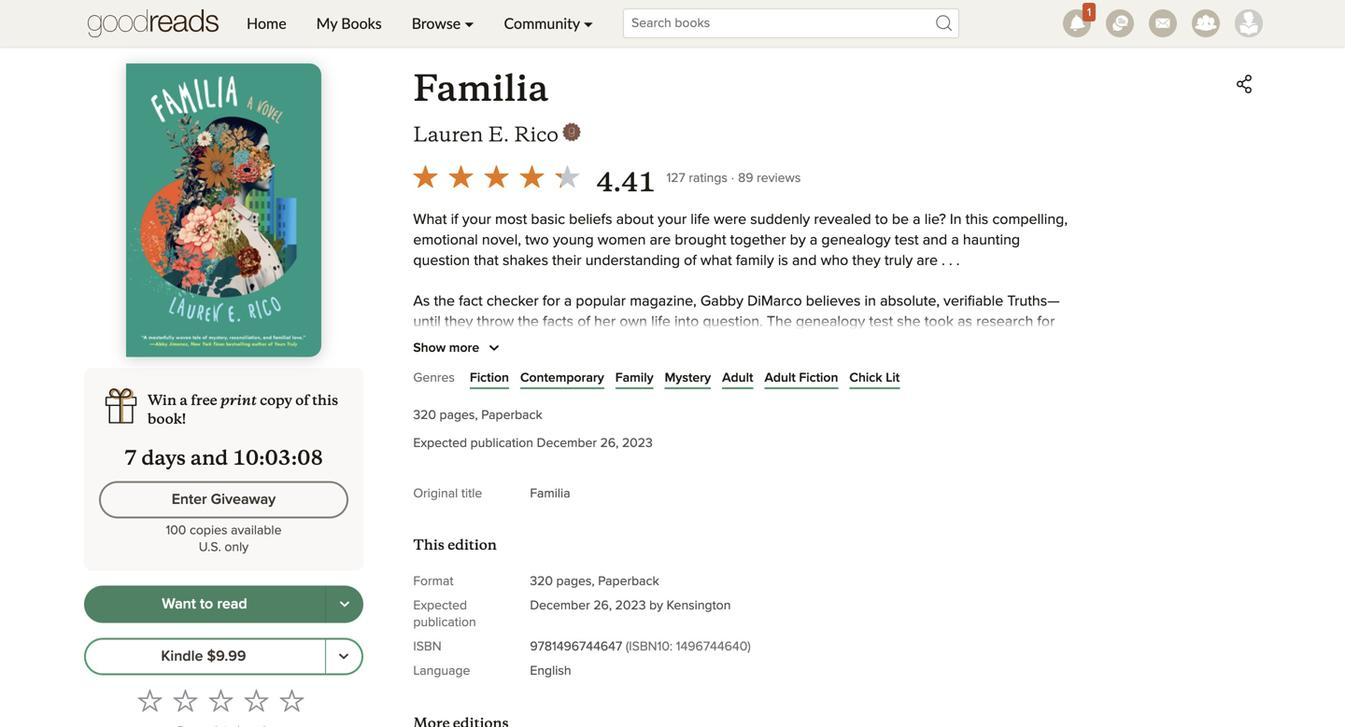 Task type: vqa. For each thing, say whether or not it's contained in the screenshot.
Welcome to Goodreads icon
no



Task type: describe. For each thing, give the bounding box(es) containing it.
truth,
[[978, 581, 1012, 596]]

truths—
[[1007, 294, 1060, 309]]

127
[[666, 172, 685, 185]]

her inside 'but gabby, as defensive and cautious as isabella is impulsive, offers no happy reunion. she insists there's been a mistake. and isabella realizes that even if this woman is her sister, she may not want to be.'
[[876, 520, 897, 534]]

gabby inside with nothing—or perhaps so much—in common, gabby and isabella set out to find the truth, though it means risking everything they've known for an uncertain future—and a past that harbors yet more surprises . . .
[[730, 581, 773, 596]]

for inside isabella ruiz can still picture the face of her baby sister, who disappeared from the streets of san juan twenty-five years ago. isabella, an artist, has fought hard for the stable home and loving marriage she has today—yet the longing to find marianna has never left. at last, she's found a match, and gabby has agreed to come to puerto rico.
[[818, 417, 836, 432]]

life inside as the fact checker for a popular magazine, gabby dimarco believes in absolute, verifiable truths— until they throw the facts of her own life into question. the genealogy test she took as research for an article has yielded a baffling result: gabby has a sister—one who's been desperately trying to find her. except, as gabby's beloved parents would confirm if they were still alive, that's impossible.
[[651, 315, 670, 330]]

my
[[316, 14, 337, 32]]

kensington
[[667, 600, 731, 613]]

compelling,
[[992, 212, 1068, 227]]

9781496744647 (isbn10: 1496744640)
[[530, 641, 751, 654]]

title
[[461, 488, 482, 501]]

has left agreed
[[489, 458, 512, 473]]

rate 1 out of 5 image
[[138, 689, 162, 713]]

her inside isabella ruiz can still picture the face of her baby sister, who disappeared from the streets of san juan twenty-five years ago. isabella, an artist, has fought hard for the stable home and loving marriage she has today—yet the longing to find marianna has never left. at last, she's found a match, and gabby has agreed to come to puerto rico.
[[674, 397, 695, 412]]

that inside 'but gabby, as defensive and cautious as isabella is impulsive, offers no happy reunion. she insists there's been a mistake. and isabella realizes that even if this woman is her sister, she may not want to be.'
[[707, 520, 732, 534]]

1 vertical spatial are
[[917, 253, 938, 268]]

rate 4 out of 5 image
[[244, 689, 269, 713]]

giveaway ends in 7 days 10 hours 3 minutes and 8 seconds. element
[[99, 446, 348, 471]]

home image
[[88, 0, 219, 47]]

risking
[[472, 601, 515, 616]]

and down lie?
[[923, 233, 947, 248]]

about
[[616, 212, 654, 227]]

1 vertical spatial 320 pages, paperback
[[530, 575, 659, 588]]

baffling
[[567, 335, 616, 350]]

contemporary
[[520, 372, 604, 385]]

giveaway
[[211, 493, 276, 508]]

in
[[950, 212, 962, 227]]

as up realizes
[[662, 499, 677, 514]]

this inside "copy of this book!"
[[312, 392, 338, 409]]

kindle $9.99 link
[[84, 639, 326, 676]]

an inside isabella ruiz can still picture the face of her baby sister, who disappeared from the streets of san juan twenty-five years ago. isabella, an artist, has fought hard for the stable home and loving marriage she has today—yet the longing to find marianna has never left. at last, she's found a match, and gabby has agreed to come to puerto rico.
[[653, 417, 669, 432]]

the inside with nothing—or perhaps so much—in common, gabby and isabella set out to find the truth, though it means risking everything they've known for an uncertain future—and a past that harbors yet more surprises . . .
[[953, 581, 975, 596]]

most
[[495, 212, 527, 227]]

who inside isabella ruiz can still picture the face of her baby sister, who disappeared from the streets of san juan twenty-five years ago. isabella, an artist, has fought hard for the stable home and loving marriage she has today—yet the longing to find marianna has never left. at last, she's found a match, and gabby has agreed to come to puerto rico.
[[777, 397, 804, 412]]

agreed
[[516, 458, 562, 473]]

longing
[[628, 438, 676, 453]]

show more
[[413, 342, 479, 355]]

100
[[166, 525, 186, 538]]

test inside what if your most basic beliefs about your life were suddenly revealed to be a lie? in this compelling, emotional novel, two young women are brought together by a genealogy test and a haunting question that shakes their understanding of what family is and who they truly are . . .
[[895, 233, 919, 248]]

a down in at the right of the page
[[951, 233, 959, 248]]

women
[[598, 233, 646, 248]]

and up she's
[[949, 417, 974, 432]]

until
[[413, 315, 441, 330]]

isabella down cautious
[[599, 520, 649, 534]]

home
[[247, 14, 286, 32]]

throw
[[477, 315, 514, 330]]

research
[[976, 315, 1033, 330]]

isabella inside with nothing—or perhaps so much—in common, gabby and isabella set out to find the truth, though it means risking everything they've known for an uncertain future—and a past that harbors yet more surprises . . .
[[806, 581, 856, 596]]

an inside with nothing—or perhaps so much—in common, gabby and isabella set out to find the truth, though it means risking everything they've known for an uncertain future—and a past that harbors yet more surprises . . .
[[713, 601, 729, 616]]

home link
[[232, 0, 301, 47]]

but gabby, as defensive and cautious as isabella is impulsive, offers no happy reunion. she insists there's been a mistake. and isabella realizes that even if this woman is her sister, she may not want to be.
[[413, 499, 1057, 555]]

except,
[[441, 356, 488, 371]]

known
[[644, 601, 687, 616]]

▾ for community ▾
[[584, 14, 593, 32]]

rate 3 out of 5 image
[[209, 689, 233, 713]]

to down artist,
[[680, 438, 693, 453]]

expected for expected publication
[[413, 600, 467, 613]]

format
[[413, 575, 453, 588]]

7
[[124, 446, 137, 471]]

streets
[[953, 397, 997, 412]]

twenty-
[[448, 417, 497, 432]]

this inside what if your most basic beliefs about your life were suddenly revealed to be a lie? in this compelling, emotional novel, two young women are brought together by a genealogy test and a haunting question that shakes their understanding of what family is and who they truly are . . .
[[965, 212, 988, 227]]

fiction link
[[470, 369, 509, 388]]

rate 5 out of 5 image
[[280, 689, 304, 713]]

0 vertical spatial 2023
[[622, 437, 653, 450]]

1 horizontal spatial pages,
[[556, 575, 595, 588]]

what
[[413, 212, 447, 227]]

may
[[970, 520, 997, 534]]

beloved
[[568, 356, 621, 371]]

reunion.
[[924, 499, 978, 514]]

her.
[[413, 356, 437, 371]]

0 vertical spatial 26,
[[600, 437, 619, 450]]

enter
[[172, 493, 207, 508]]

0 vertical spatial are
[[650, 233, 671, 248]]

lauren
[[413, 122, 483, 147]]

adult for adult
[[722, 372, 753, 385]]

a up confirm at the right of page
[[737, 335, 745, 350]]

disappeared
[[808, 397, 890, 412]]

though
[[1016, 581, 1062, 596]]

win
[[148, 392, 176, 409]]

that inside what if your most basic beliefs about your life were suddenly revealed to be a lie? in this compelling, emotional novel, two young women are brought together by a genealogy test and a haunting question that shakes their understanding of what family is and who they truly are . . .
[[474, 253, 499, 268]]

checker
[[486, 294, 539, 309]]

1 horizontal spatial 320
[[530, 575, 553, 588]]

rating 0 out of 5 group
[[132, 683, 310, 719]]

days
[[142, 446, 186, 471]]

loving
[[978, 417, 1017, 432]]

(isbn10:
[[626, 641, 673, 654]]

if inside 'but gabby, as defensive and cautious as isabella is impulsive, offers no happy reunion. she insists there's been a mistake. and isabella realizes that even if this woman is her sister, she may not want to be.'
[[772, 520, 779, 534]]

it
[[413, 601, 421, 616]]

edition
[[448, 537, 497, 554]]

lauren e. rico
[[413, 122, 558, 147]]

magazine,
[[630, 294, 697, 309]]

left.
[[858, 438, 882, 453]]

lauren e. rico link
[[413, 121, 581, 148]]

the down isabella,
[[603, 438, 624, 453]]

to inside as the fact checker for a popular magazine, gabby dimarco believes in absolute, verifiable truths— until they throw the facts of her own life into question. the genealogy test she took as research for an article has yielded a baffling result: gabby has a sister—one who's been desperately trying to find her. except, as gabby's beloved parents would confirm if they were still alive, that's impossible.
[[1026, 335, 1039, 350]]

127 ratings
[[666, 172, 728, 185]]

she
[[981, 499, 1007, 514]]

yet
[[1003, 601, 1023, 616]]

▾ for browse ▾
[[464, 14, 474, 32]]

absolute,
[[880, 294, 940, 309]]

verifiable
[[944, 294, 1003, 309]]

has down hard at the right
[[790, 438, 813, 453]]

and down the marriage
[[413, 458, 438, 473]]

language
[[413, 665, 470, 678]]

and inside with nothing—or perhaps so much—in common, gabby and isabella set out to find the truth, though it means risking everything they've known for an uncertain future—and a past that harbors yet more surprises . . .
[[777, 581, 802, 596]]

of up loving
[[1001, 397, 1014, 412]]

for inside with nothing—or perhaps so much—in common, gabby and isabella set out to find the truth, though it means risking everything they've known for an uncertain future—and a past that harbors yet more surprises . . .
[[691, 601, 709, 616]]

family link
[[615, 369, 653, 388]]

she inside as the fact checker for a popular magazine, gabby dimarco believes in absolute, verifiable truths— until they throw the facts of her own life into question. the genealogy test she took as research for an article has yielded a baffling result: gabby has a sister—one who's been desperately trying to find her. except, as gabby's beloved parents would confirm if they were still alive, that's impossible.
[[897, 315, 921, 330]]

the up home
[[928, 397, 949, 412]]

profile image for bob builder. image
[[1235, 9, 1263, 37]]

even
[[736, 520, 768, 534]]

a down revealed in the top right of the page
[[810, 233, 818, 248]]

as down yielded
[[492, 356, 507, 371]]

genealogy inside as the fact checker for a popular magazine, gabby dimarco believes in absolute, verifiable truths— until they throw the facts of her own life into question. the genealogy test she took as research for an article has yielded a baffling result: gabby has a sister—one who's been desperately trying to find her. except, as gabby's beloved parents would confirm if they were still alive, that's impossible.
[[796, 315, 865, 330]]

mystery
[[665, 372, 711, 385]]

what if your most basic beliefs about your life were suddenly revealed to be a lie? in this compelling, emotional novel, two young women are brought together by a genealogy test and a haunting question that shakes their understanding of what family is and who they truly are . . .
[[413, 212, 1068, 268]]

1496744640)
[[676, 641, 751, 654]]

adult fiction link
[[764, 369, 838, 388]]

1 vertical spatial familia
[[530, 488, 570, 501]]

0 horizontal spatial by
[[649, 600, 663, 613]]

want
[[1026, 520, 1057, 534]]

own
[[619, 315, 647, 330]]

in
[[865, 294, 876, 309]]

as right title
[[489, 499, 503, 514]]

isabella up realizes
[[681, 499, 731, 514]]

print
[[220, 389, 257, 409]]

she inside 'but gabby, as defensive and cautious as isabella is impulsive, offers no happy reunion. she insists there's been a mistake. and isabella realizes that even if this woman is her sister, she may not want to be.'
[[942, 520, 966, 534]]

chick lit link
[[849, 369, 900, 388]]

has down 'throw'
[[477, 335, 500, 350]]

average rating of 4.41 stars. figure
[[408, 159, 666, 200]]

has down "question."
[[710, 335, 733, 350]]

0 vertical spatial familia
[[413, 66, 549, 111]]

for up facts
[[542, 294, 560, 309]]

been inside 'but gabby, as defensive and cautious as isabella is impulsive, offers no happy reunion. she insists there's been a mistake. and isabella realizes that even if this woman is her sister, she may not want to be.'
[[461, 520, 495, 534]]

0 vertical spatial 320 pages, paperback
[[413, 409, 542, 422]]

copy
[[260, 392, 292, 409]]

were inside what if your most basic beliefs about your life were suddenly revealed to be a lie? in this compelling, emotional novel, two young women are brought together by a genealogy test and a haunting question that shakes their understanding of what family is and who they truly are . . .
[[714, 212, 746, 227]]

for down 'truths—'
[[1037, 315, 1055, 330]]

suddenly
[[750, 212, 810, 227]]

this inside 'but gabby, as defensive and cautious as isabella is impulsive, offers no happy reunion. she insists there's been a mistake. and isabella realizes that even if this woman is her sister, she may not want to be.'
[[783, 520, 806, 534]]

as down verifiable
[[957, 315, 972, 330]]

so
[[583, 581, 599, 596]]

find inside as the fact checker for a popular magazine, gabby dimarco believes in absolute, verifiable truths— until they throw the facts of her own life into question. the genealogy test she took as research for an article has yielded a baffling result: gabby has a sister—one who's been desperately trying to find her. except, as gabby's beloved parents would confirm if they were still alive, that's impossible.
[[1043, 335, 1067, 350]]

ruiz
[[467, 397, 495, 412]]

she inside isabella ruiz can still picture the face of her baby sister, who disappeared from the streets of san juan twenty-five years ago. isabella, an artist, has fought hard for the stable home and loving marriage she has today—yet the longing to find marianna has never left. at last, she's found a match, and gabby has agreed to come to puerto rico.
[[475, 438, 499, 453]]

face
[[625, 397, 653, 412]]

of right face
[[657, 397, 670, 412]]

that's
[[917, 356, 952, 371]]

woman
[[810, 520, 858, 534]]

and left 10
[[190, 446, 228, 471]]

but
[[413, 499, 435, 514]]

original
[[413, 488, 458, 501]]

stable
[[865, 417, 904, 432]]

if inside what if your most basic beliefs about your life were suddenly revealed to be a lie? in this compelling, emotional novel, two young women are brought together by a genealogy test and a haunting question that shakes their understanding of what family is and who they truly are . . .
[[451, 212, 458, 227]]

sister, inside 'but gabby, as defensive and cautious as isabella is impulsive, offers no happy reunion. she insists there's been a mistake. and isabella realizes that even if this woman is her sister, she may not want to be.'
[[901, 520, 938, 534]]

the up isabella,
[[600, 397, 622, 412]]

find inside with nothing—or perhaps so much—in common, gabby and isabella set out to find the truth, though it means risking everything they've known for an uncertain future—and a past that harbors yet more surprises . . .
[[925, 581, 950, 596]]



Task type: locate. For each thing, give the bounding box(es) containing it.
1 horizontal spatial were
[[818, 356, 851, 371]]

she
[[897, 315, 921, 330], [475, 438, 499, 453], [942, 520, 966, 534]]

0 vertical spatial they
[[852, 253, 881, 268]]

gabby down the marriage
[[442, 458, 485, 473]]

they up article on the left
[[445, 315, 473, 330]]

0 vertical spatial sister,
[[735, 397, 773, 412]]

2 vertical spatial they
[[786, 356, 814, 371]]

they've
[[592, 601, 640, 616]]

0 horizontal spatial pages,
[[440, 409, 478, 422]]

1 horizontal spatial that
[[707, 520, 732, 534]]

gabby's
[[511, 356, 564, 371]]

0 horizontal spatial she
[[475, 438, 499, 453]]

0 horizontal spatial her
[[594, 315, 616, 330]]

0 horizontal spatial paperback
[[481, 409, 542, 422]]

0 horizontal spatial fiction
[[470, 372, 509, 385]]

my books link
[[301, 0, 397, 47]]

sister—one
[[749, 335, 821, 350]]

parents
[[625, 356, 674, 371]]

find
[[1043, 335, 1067, 350], [697, 438, 722, 453], [925, 581, 950, 596]]

paperback up expected publication december 26, 2023
[[481, 409, 542, 422]]

to down today—yet on the left
[[566, 458, 579, 473]]

enter giveaway
[[172, 493, 276, 508]]

by
[[790, 233, 806, 248], [649, 600, 663, 613]]

baby
[[699, 397, 732, 412]]

320 pages, paperback up they've
[[530, 575, 659, 588]]

into
[[674, 315, 699, 330]]

rating 4.41 out of 5 image
[[408, 159, 585, 194]]

2 vertical spatial an
[[713, 601, 729, 616]]

yielded
[[504, 335, 552, 350]]

0 vertical spatial that
[[474, 253, 499, 268]]

more inside with nothing—or perhaps so much—in common, gabby and isabella set out to find the truth, though it means risking everything they've known for an uncertain future—and a past that harbors yet more surprises . . .
[[1027, 601, 1061, 616]]

an
[[413, 335, 429, 350], [653, 417, 669, 432], [713, 601, 729, 616]]

1 vertical spatial publication
[[413, 616, 476, 630]]

emotional
[[413, 233, 478, 248]]

9781496744647
[[530, 641, 622, 654]]

0 horizontal spatial 320
[[413, 409, 436, 422]]

her inside as the fact checker for a popular magazine, gabby dimarco believes in absolute, verifiable truths— until they throw the facts of her own life into question. the genealogy test she took as research for an article has yielded a baffling result: gabby has a sister—one who's been desperately trying to find her. except, as gabby's beloved parents would confirm if they were still alive, that's impossible.
[[594, 315, 616, 330]]

chick
[[849, 372, 882, 385]]

genealogy down revealed in the top right of the page
[[821, 233, 891, 248]]

find up 'rico.'
[[697, 438, 722, 453]]

0 horizontal spatial were
[[714, 212, 746, 227]]

community ▾ link
[[489, 0, 608, 47]]

who inside what if your most basic beliefs about your life were suddenly revealed to be a lie? in this compelling, emotional novel, two young women are brought together by a genealogy test and a haunting question that shakes their understanding of what family is and who they truly are . . .
[[821, 253, 848, 268]]

to right trying
[[1026, 335, 1039, 350]]

2 vertical spatial that
[[920, 601, 945, 616]]

publication for expected publication
[[413, 616, 476, 630]]

adult link
[[722, 369, 753, 388]]

2 vertical spatial is
[[862, 520, 872, 534]]

1 vertical spatial that
[[707, 520, 732, 534]]

1 horizontal spatial fiction
[[799, 372, 838, 385]]

future—and
[[798, 601, 873, 616]]

they left truly
[[852, 253, 881, 268]]

1 horizontal spatial find
[[925, 581, 950, 596]]

1 vertical spatial she
[[475, 438, 499, 453]]

1 vertical spatial is
[[735, 499, 745, 514]]

the up yielded
[[518, 315, 539, 330]]

match,
[[1024, 438, 1068, 453]]

adult down confirm at the right of page
[[722, 372, 753, 385]]

has down 'baby'
[[712, 417, 735, 432]]

sister,
[[735, 397, 773, 412], [901, 520, 938, 534]]

a inside with nothing—or perhaps so much—in common, gabby and isabella set out to find the truth, though it means risking everything they've known for an uncertain future—and a past that harbors yet more surprises . . .
[[877, 601, 885, 616]]

1 vertical spatial genealogy
[[796, 315, 865, 330]]

2 horizontal spatial is
[[862, 520, 872, 534]]

understanding
[[585, 253, 680, 268]]

been inside as the fact checker for a popular magazine, gabby dimarco believes in absolute, verifiable truths— until they throw the facts of her own life into question. the genealogy test she took as research for an article has yielded a baffling result: gabby has a sister—one who's been desperately trying to find her. except, as gabby's beloved parents would confirm if they were still alive, that's impossible.
[[867, 335, 900, 350]]

browse ▾ link
[[397, 0, 489, 47]]

if down impulsive,
[[772, 520, 779, 534]]

0 vertical spatial who
[[821, 253, 848, 268]]

article
[[433, 335, 473, 350]]

expected down with
[[413, 600, 467, 613]]

an inside as the fact checker for a popular magazine, gabby dimarco believes in absolute, verifiable truths— until they throw the facts of her own life into question. the genealogy test she took as research for an article has yielded a baffling result: gabby has a sister—one who's been desperately trying to find her. except, as gabby's beloved parents would confirm if they were still alive, that's impossible.
[[413, 335, 429, 350]]

a up facts
[[564, 294, 572, 309]]

127 ratings and 89 reviews figure
[[666, 166, 801, 189]]

familia
[[413, 66, 549, 111], [530, 488, 570, 501]]

0 horizontal spatial sister,
[[735, 397, 773, 412]]

gabby up "question."
[[700, 294, 743, 309]]

to inside 'but gabby, as defensive and cautious as isabella is impulsive, offers no happy reunion. she insists there's been a mistake. and isabella realizes that even if this woman is her sister, she may not want to be.'
[[413, 540, 426, 555]]

1 horizontal spatial your
[[658, 212, 687, 227]]

of inside as the fact checker for a popular magazine, gabby dimarco believes in absolute, verifiable truths— until they throw the facts of her own life into question. the genealogy test she took as research for an article has yielded a baffling result: gabby has a sister—one who's been desperately trying to find her. except, as gabby's beloved parents would confirm if they were still alive, that's impossible.
[[577, 315, 590, 330]]

1 horizontal spatial who
[[821, 253, 848, 268]]

2 your from the left
[[658, 212, 687, 227]]

were up together
[[714, 212, 746, 227]]

december down ago.
[[537, 437, 597, 450]]

surprises
[[413, 622, 472, 637]]

chick lit
[[849, 372, 900, 385]]

to
[[875, 212, 888, 227], [1026, 335, 1039, 350], [680, 438, 693, 453], [566, 458, 579, 473], [623, 458, 636, 473], [413, 540, 426, 555], [908, 581, 921, 596], [200, 597, 213, 612]]

gabby up uncertain
[[730, 581, 773, 596]]

a inside isabella ruiz can still picture the face of her baby sister, who disappeared from the streets of san juan twenty-five years ago. isabella, an artist, has fought hard for the stable home and loving marriage she has today—yet the longing to find marianna has never left. at last, she's found a match, and gabby has agreed to come to puerto rico.
[[1012, 438, 1020, 453]]

2 vertical spatial she
[[942, 520, 966, 534]]

to left read
[[200, 597, 213, 612]]

to inside with nothing—or perhaps so much—in common, gabby and isabella set out to find the truth, though it means risking everything they've known for an uncertain future—and a past that harbors yet more surprises . . .
[[908, 581, 921, 596]]

0 vertical spatial publication
[[470, 437, 533, 450]]

1 horizontal spatial still
[[855, 356, 876, 371]]

a left past
[[877, 601, 885, 616]]

she down twenty-
[[475, 438, 499, 453]]

7 days and 10 : 03 : 08
[[124, 446, 323, 471]]

rate 2 out of 5 image
[[173, 689, 198, 713]]

▾ right "community"
[[584, 14, 593, 32]]

1 horizontal spatial she
[[897, 315, 921, 330]]

not
[[1001, 520, 1022, 534]]

0 vertical spatial were
[[714, 212, 746, 227]]

were down who's
[[818, 356, 851, 371]]

the
[[434, 294, 455, 309], [518, 315, 539, 330], [600, 397, 622, 412], [928, 397, 949, 412], [840, 417, 861, 432], [603, 438, 624, 453], [953, 581, 975, 596]]

0 horizontal spatial are
[[650, 233, 671, 248]]

320 up the marriage
[[413, 409, 436, 422]]

still inside as the fact checker for a popular magazine, gabby dimarco believes in absolute, verifiable truths— until they throw the facts of her own life into question. the genealogy test she took as research for an article has yielded a baffling result: gabby has a sister—one who's been desperately trying to find her. except, as gabby's beloved parents would confirm if they were still alive, that's impossible.
[[855, 356, 876, 371]]

0 vertical spatial still
[[855, 356, 876, 371]]

2 : from the left
[[291, 446, 297, 471]]

novel,
[[482, 233, 521, 248]]

320
[[413, 409, 436, 422], [530, 575, 553, 588]]

past
[[889, 601, 917, 616]]

1 : from the left
[[259, 446, 265, 471]]

that inside with nothing—or perhaps so much—in common, gabby and isabella set out to find the truth, though it means risking everything they've known for an uncertain future—and a past that harbors yet more surprises . . .
[[920, 601, 945, 616]]

book!
[[148, 410, 186, 428]]

1 vertical spatial life
[[651, 315, 670, 330]]

of up baffling
[[577, 315, 590, 330]]

a inside 'but gabby, as defensive and cautious as isabella is impulsive, offers no happy reunion. she insists there's been a mistake. and isabella realizes that even if this woman is her sister, she may not want to be.'
[[499, 520, 507, 534]]

to left be. on the left of the page
[[413, 540, 426, 555]]

of inside what if your most basic beliefs about your life were suddenly revealed to be a lie? in this compelling, emotional novel, two young women are brought together by a genealogy test and a haunting question that shakes their understanding of what family is and who they truly are . . .
[[684, 253, 697, 268]]

1 vertical spatial more
[[1027, 601, 1061, 616]]

expected for expected publication december 26, 2023
[[413, 437, 467, 450]]

1 vertical spatial if
[[774, 356, 782, 371]]

genealogy inside what if your most basic beliefs about your life were suddenly revealed to be a lie? in this compelling, emotional novel, two young women are brought together by a genealogy test and a haunting question that shakes their understanding of what family is and who they truly are . . .
[[821, 233, 891, 248]]

2 horizontal spatial that
[[920, 601, 945, 616]]

0 vertical spatial she
[[897, 315, 921, 330]]

0 vertical spatial is
[[778, 253, 788, 268]]

december 26, 2023 by kensington
[[530, 600, 731, 613]]

popular
[[576, 294, 626, 309]]

and down suddenly
[[792, 253, 817, 268]]

1 horizontal spatial is
[[778, 253, 788, 268]]

they inside what if your most basic beliefs about your life were suddenly revealed to be a lie? in this compelling, emotional novel, two young women are brought together by a genealogy test and a haunting question that shakes their understanding of what family is and who they truly are . . .
[[852, 253, 881, 268]]

find down 'truths—'
[[1043, 335, 1067, 350]]

a left mistake.
[[499, 520, 507, 534]]

of
[[684, 253, 697, 268], [577, 315, 590, 330], [295, 392, 309, 409], [657, 397, 670, 412], [1001, 397, 1014, 412]]

advertisement region
[[220, 0, 1126, 34]]

that down novel,
[[474, 253, 499, 268]]

harbors
[[949, 601, 999, 616]]

to right the come
[[623, 458, 636, 473]]

pages, up everything
[[556, 575, 595, 588]]

still up chick
[[855, 356, 876, 371]]

who up hard at the right
[[777, 397, 804, 412]]

0 vertical spatial genealogy
[[821, 233, 891, 248]]

an up longing
[[653, 417, 669, 432]]

None search field
[[608, 8, 974, 38]]

by down much—in
[[649, 600, 663, 613]]

1 vertical spatial paperback
[[598, 575, 659, 588]]

adult for adult fiction
[[764, 372, 796, 385]]

december down perhaps on the left bottom of page
[[530, 600, 590, 613]]

fiction up ruiz
[[470, 372, 509, 385]]

there's
[[413, 520, 457, 534]]

2 horizontal spatial they
[[852, 253, 881, 268]]

were
[[714, 212, 746, 227], [818, 356, 851, 371]]

0 horizontal spatial life
[[651, 315, 670, 330]]

0 horizontal spatial find
[[697, 438, 722, 453]]

1 horizontal spatial test
[[895, 233, 919, 248]]

by inside what if your most basic beliefs about your life were suddenly revealed to be a lie? in this compelling, emotional novel, two young women are brought together by a genealogy test and a haunting question that shakes their understanding of what family is and who they truly are . . .
[[790, 233, 806, 248]]

has down five
[[503, 438, 526, 453]]

the down disappeared
[[840, 417, 861, 432]]

reviews
[[757, 172, 801, 185]]

isabella inside isabella ruiz can still picture the face of her baby sister, who disappeared from the streets of san juan twenty-five years ago. isabella, an artist, has fought hard for the stable home and loving marriage she has today—yet the longing to find marianna has never left. at last, she's found a match, and gabby has agreed to come to puerto rico.
[[413, 397, 463, 412]]

1 ▾ from the left
[[464, 14, 474, 32]]

1 horizontal spatial they
[[786, 356, 814, 371]]

1 vertical spatial test
[[869, 315, 893, 330]]

0 horizontal spatial this
[[312, 392, 338, 409]]

realizes
[[653, 520, 703, 534]]

your up brought
[[658, 212, 687, 227]]

adult
[[722, 372, 753, 385], [764, 372, 796, 385]]

find inside isabella ruiz can still picture the face of her baby sister, who disappeared from the streets of san juan twenty-five years ago. isabella, an artist, has fought hard for the stable home and loving marriage she has today—yet the longing to find marianna has never left. at last, she's found a match, and gabby has agreed to come to puerto rico.
[[697, 438, 722, 453]]

1 vertical spatial an
[[653, 417, 669, 432]]

0 vertical spatial by
[[790, 233, 806, 248]]

they up adult fiction
[[786, 356, 814, 371]]

who's
[[825, 335, 863, 350]]

still inside isabella ruiz can still picture the face of her baby sister, who disappeared from the streets of san juan twenty-five years ago. isabella, an artist, has fought hard for the stable home and loving marriage she has today—yet the longing to find marianna has never left. at last, she's found a match, and gabby has agreed to come to puerto rico.
[[526, 397, 547, 412]]

gift icon image
[[99, 384, 144, 428]]

0 horizontal spatial :
[[259, 446, 265, 471]]

this right copy
[[312, 392, 338, 409]]

test inside as the fact checker for a popular magazine, gabby dimarco believes in absolute, verifiable truths— until they throw the facts of her own life into question. the genealogy test she took as research for an article has yielded a baffling result: gabby has a sister—one who's been desperately trying to find her. except, as gabby's beloved parents would confirm if they were still alive, that's impossible.
[[869, 315, 893, 330]]

together
[[730, 233, 786, 248]]

two
[[525, 233, 549, 248]]

this right in at the right of the page
[[965, 212, 988, 227]]

been up edition
[[461, 520, 495, 534]]

1 vertical spatial 26,
[[593, 600, 612, 613]]

your up novel,
[[462, 212, 491, 227]]

0 vertical spatial find
[[1043, 335, 1067, 350]]

this edition
[[413, 537, 497, 554]]

lie?
[[924, 212, 946, 227]]

0 vertical spatial life
[[691, 212, 710, 227]]

0 horizontal spatial test
[[869, 315, 893, 330]]

still up years
[[526, 397, 547, 412]]

isabella,
[[595, 417, 649, 432]]

1
[[1087, 7, 1091, 18]]

uncertain
[[733, 601, 794, 616]]

she down reunion.
[[942, 520, 966, 534]]

gabby inside isabella ruiz can still picture the face of her baby sister, who disappeared from the streets of san juan twenty-five years ago. isabella, an artist, has fought hard for the stable home and loving marriage she has today—yet the longing to find marianna has never left. at last, she's found a match, and gabby has agreed to come to puerto rico.
[[442, 458, 485, 473]]

1 horizontal spatial life
[[691, 212, 710, 227]]

1 vertical spatial december
[[530, 600, 590, 613]]

desperately
[[904, 335, 981, 350]]

an up her. on the left
[[413, 335, 429, 350]]

of inside "copy of this book!"
[[295, 392, 309, 409]]

were inside as the fact checker for a popular magazine, gabby dimarco believes in absolute, verifiable truths— until they throw the facts of her own life into question. the genealogy test she took as research for an article has yielded a baffling result: gabby has a sister—one who's been desperately trying to find her. except, as gabby's beloved parents would confirm if they were still alive, that's impossible.
[[818, 356, 851, 371]]

by down suddenly
[[790, 233, 806, 248]]

2023
[[622, 437, 653, 450], [615, 600, 646, 613]]

the right as
[[434, 294, 455, 309]]

rico
[[514, 122, 558, 147]]

if down sister—one
[[774, 356, 782, 371]]

0 vertical spatial an
[[413, 335, 429, 350]]

to inside what if your most basic beliefs about your life were suddenly revealed to be a lie? in this compelling, emotional novel, two young women are brought together by a genealogy test and a haunting question that shakes their understanding of what family is and who they truly are . . .
[[875, 212, 888, 227]]

to inside button
[[200, 597, 213, 612]]

life up brought
[[691, 212, 710, 227]]

2 horizontal spatial her
[[876, 520, 897, 534]]

a inside "win a free print"
[[180, 392, 188, 409]]

an down common,
[[713, 601, 729, 616]]

0 horizontal spatial ▾
[[464, 14, 474, 32]]

0 vertical spatial test
[[895, 233, 919, 248]]

:
[[259, 446, 265, 471], [291, 446, 297, 471]]

want to read
[[162, 597, 247, 612]]

320 up everything
[[530, 575, 553, 588]]

320 pages, paperback down fiction link
[[413, 409, 542, 422]]

2 expected from the top
[[413, 600, 467, 613]]

2 vertical spatial if
[[772, 520, 779, 534]]

2 adult from the left
[[764, 372, 796, 385]]

who
[[821, 253, 848, 268], [777, 397, 804, 412]]

0 horizontal spatial your
[[462, 212, 491, 227]]

1 horizontal spatial adult
[[764, 372, 796, 385]]

2 horizontal spatial find
[[1043, 335, 1067, 350]]

been
[[867, 335, 900, 350], [461, 520, 495, 534]]

0 horizontal spatial they
[[445, 315, 473, 330]]

lit
[[886, 372, 900, 385]]

are down "about"
[[650, 233, 671, 248]]

life inside what if your most basic beliefs about your life were suddenly revealed to be a lie? in this compelling, emotional novel, two young women are brought together by a genealogy test and a haunting question that shakes their understanding of what family is and who they truly are . . .
[[691, 212, 710, 227]]

adult down sister—one
[[764, 372, 796, 385]]

1 horizontal spatial sister,
[[901, 520, 938, 534]]

1 vertical spatial find
[[697, 438, 722, 453]]

out
[[883, 581, 905, 596]]

1 fiction from the left
[[470, 372, 509, 385]]

1 your from the left
[[462, 212, 491, 227]]

expected
[[413, 437, 467, 450], [413, 600, 467, 613]]

gabby down into
[[663, 335, 706, 350]]

.
[[942, 253, 945, 268], [949, 253, 952, 268], [956, 253, 960, 268], [476, 622, 480, 637], [484, 622, 487, 637], [491, 622, 494, 637]]

2023 down much—in
[[615, 600, 646, 613]]

free
[[191, 392, 217, 409]]

and up and
[[575, 499, 600, 514]]

her down popular
[[594, 315, 616, 330]]

and inside 'but gabby, as defensive and cautious as isabella is impulsive, offers no happy reunion. she insists there's been a mistake. and isabella realizes that even if this woman is her sister, she may not want to be.'
[[575, 499, 600, 514]]

with nothing—or perhaps so much—in common, gabby and isabella set out to find the truth, though it means risking everything they've known for an uncertain future—and a past that harbors yet more surprises . . .
[[413, 581, 1062, 637]]

1 horizontal spatial ▾
[[584, 14, 593, 32]]

1 horizontal spatial paperback
[[598, 575, 659, 588]]

1 vertical spatial 2023
[[615, 600, 646, 613]]

1 vertical spatial who
[[777, 397, 804, 412]]

2 vertical spatial find
[[925, 581, 950, 596]]

: right 10
[[291, 446, 297, 471]]

0 vertical spatial 320
[[413, 409, 436, 422]]

would
[[678, 356, 718, 371]]

▾ inside 'link'
[[464, 14, 474, 32]]

genealogy
[[821, 233, 891, 248], [796, 315, 865, 330]]

0 vertical spatial december
[[537, 437, 597, 450]]

is right "family"
[[778, 253, 788, 268]]

fiction up disappeared
[[799, 372, 838, 385]]

1 adult from the left
[[722, 372, 753, 385]]

sister, inside isabella ruiz can still picture the face of her baby sister, who disappeared from the streets of san juan twenty-five years ago. isabella, an artist, has fought hard for the stable home and loving marriage she has today—yet the longing to find marianna has never left. at last, she's found a match, and gabby has agreed to come to puerto rico.
[[735, 397, 773, 412]]

set
[[860, 581, 880, 596]]

rate this book element
[[84, 683, 363, 728]]

1 horizontal spatial :
[[291, 446, 297, 471]]

goodreads author image
[[562, 123, 581, 142]]

to left be
[[875, 212, 888, 227]]

0 horizontal spatial adult
[[722, 372, 753, 385]]

1 horizontal spatial more
[[1027, 601, 1061, 616]]

she down absolute,
[[897, 315, 921, 330]]

expected down juan
[[413, 437, 467, 450]]

paperback up december 26, 2023 by kensington
[[598, 575, 659, 588]]

if inside as the fact checker for a popular magazine, gabby dimarco believes in absolute, verifiable truths— until they throw the facts of her own life into question. the genealogy test she took as research for an article has yielded a baffling result: gabby has a sister—one who's been desperately trying to find her. except, as gabby's beloved parents would confirm if they were still alive, that's impossible.
[[774, 356, 782, 371]]

to right out
[[908, 581, 921, 596]]

no
[[859, 499, 876, 514]]

browse ▾
[[412, 14, 474, 32]]

what
[[700, 253, 732, 268]]

that left even
[[707, 520, 732, 534]]

that
[[474, 253, 499, 268], [707, 520, 732, 534], [920, 601, 945, 616]]

0 vertical spatial if
[[451, 212, 458, 227]]

this down impulsive,
[[783, 520, 806, 534]]

her down the happy
[[876, 520, 897, 534]]

publication for expected publication december 26, 2023
[[470, 437, 533, 450]]

test down in
[[869, 315, 893, 330]]

ago.
[[563, 417, 592, 432]]

that right past
[[920, 601, 945, 616]]

basic
[[531, 212, 565, 227]]

genres
[[413, 372, 455, 385]]

more inside button
[[449, 342, 479, 355]]

today—yet
[[529, 438, 599, 453]]

adult fiction
[[764, 372, 838, 385]]

find up the harbors
[[925, 581, 950, 596]]

2 fiction from the left
[[799, 372, 838, 385]]

haunting
[[963, 233, 1020, 248]]

this
[[413, 537, 445, 554]]

from
[[894, 397, 924, 412]]

is inside what if your most basic beliefs about your life were suddenly revealed to be a lie? in this compelling, emotional novel, two young women are brought together by a genealogy test and a haunting question that shakes their understanding of what family is and who they truly are . . .
[[778, 253, 788, 268]]

a right be
[[913, 212, 921, 227]]

0 vertical spatial pages,
[[440, 409, 478, 422]]

1 horizontal spatial this
[[783, 520, 806, 534]]

isabella up juan
[[413, 397, 463, 412]]

of right copy
[[295, 392, 309, 409]]

browse
[[412, 14, 461, 32]]

2 horizontal spatial an
[[713, 601, 729, 616]]

book title: familia element
[[413, 66, 549, 111]]

1 vertical spatial pages,
[[556, 575, 595, 588]]

test down be
[[895, 233, 919, 248]]

03
[[265, 446, 291, 471]]

familia up lauren e. rico
[[413, 66, 549, 111]]

1 expected from the top
[[413, 437, 467, 450]]

0 vertical spatial paperback
[[481, 409, 542, 422]]

pages, up the marriage
[[440, 409, 478, 422]]

expected inside expected publication
[[413, 600, 467, 613]]

show more button
[[413, 337, 505, 360]]

for down common,
[[691, 601, 709, 616]]

1 vertical spatial were
[[818, 356, 851, 371]]

1 horizontal spatial an
[[653, 417, 669, 432]]

08
[[297, 446, 323, 471]]

2 ▾ from the left
[[584, 14, 593, 32]]

Search by book title or ISBN text field
[[623, 8, 959, 38]]

life down magazine, on the top of the page
[[651, 315, 670, 330]]

is down no
[[862, 520, 872, 534]]

a down facts
[[556, 335, 563, 350]]

e.
[[488, 122, 509, 147]]

mystery link
[[665, 369, 711, 388]]

1 vertical spatial 320
[[530, 575, 553, 588]]

0 horizontal spatial who
[[777, 397, 804, 412]]

0 horizontal spatial that
[[474, 253, 499, 268]]



